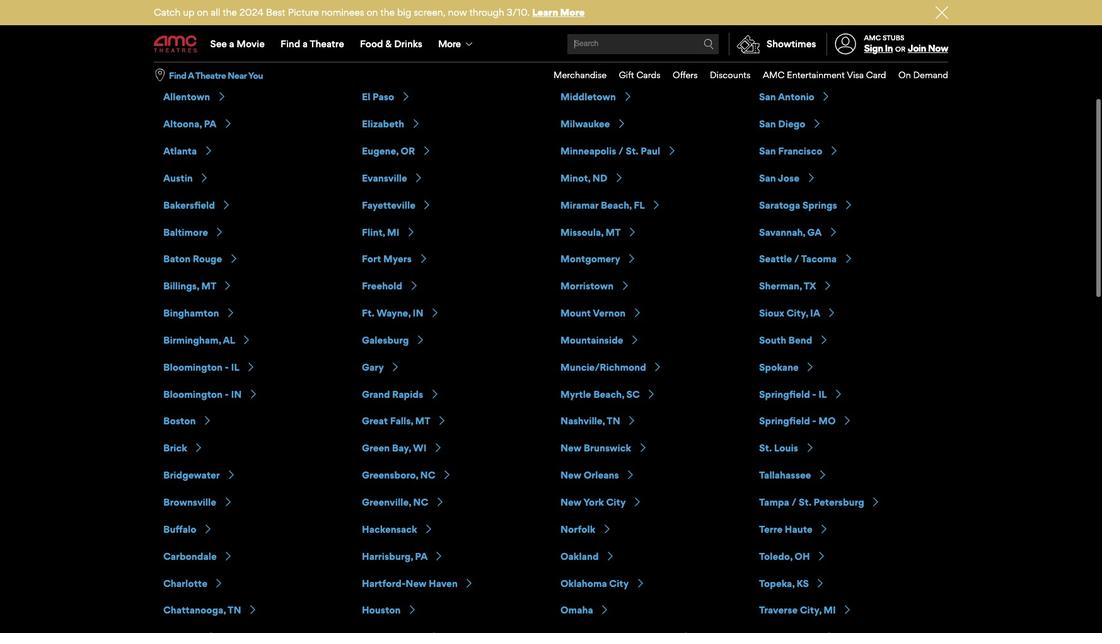 Task type: vqa. For each thing, say whether or not it's contained in the screenshot.
topmost the Vulnerability
no



Task type: locate. For each thing, give the bounding box(es) containing it.
tn right chattanooga,
[[228, 604, 241, 616]]

flint, mi link
[[362, 226, 416, 238]]

brick
[[163, 442, 187, 454]]

falls,
[[390, 415, 413, 427]]

0 vertical spatial more
[[560, 6, 585, 18]]

bloomington - in link
[[163, 388, 258, 400]]

0 vertical spatial in
[[413, 307, 423, 319]]

- up the springfield - mo link
[[812, 388, 816, 400]]

0 horizontal spatial mt
[[201, 280, 216, 292]]

amc logo image
[[154, 36, 198, 53], [154, 36, 198, 53]]

2 springfield from the top
[[759, 415, 810, 427]]

1 horizontal spatial in
[[413, 307, 423, 319]]

find for find a theatre
[[281, 38, 300, 50]]

mi right flint,
[[387, 226, 399, 238]]

mt
[[606, 226, 621, 238], [201, 280, 216, 292], [415, 415, 430, 427]]

springfield
[[759, 388, 810, 400], [759, 415, 810, 427]]

elizabeth
[[362, 118, 404, 130]]

0 vertical spatial city,
[[787, 307, 808, 319]]

south bend link
[[759, 334, 828, 346]]

0 horizontal spatial pa
[[204, 118, 216, 130]]

1 vertical spatial ga
[[807, 226, 822, 238]]

city, for traverse
[[800, 604, 821, 616]]

0 vertical spatial menu
[[154, 26, 948, 62]]

traverse
[[759, 604, 798, 616]]

find left a
[[169, 70, 186, 80]]

2 san from the top
[[759, 118, 776, 130]]

new left york
[[561, 496, 581, 508]]

1 vertical spatial amc
[[763, 69, 785, 80]]

0 vertical spatial pa
[[204, 118, 216, 130]]

harrisburg,
[[362, 550, 413, 562]]

1 vertical spatial find
[[169, 70, 186, 80]]

nc down greensboro, nc link
[[413, 496, 428, 508]]

1 vertical spatial springfield
[[759, 415, 810, 427]]

bridgewater link
[[163, 469, 236, 481]]

0 vertical spatial ga
[[199, 37, 213, 49]]

york
[[583, 496, 604, 508]]

amc inside amc stubs sign in or join now
[[864, 33, 881, 42]]

1 vertical spatial bloomington
[[163, 388, 223, 400]]

- for bloomington - il
[[225, 361, 229, 373]]

submit search icon image
[[704, 39, 714, 49]]

search the AMC website text field
[[573, 39, 704, 49]]

gary link
[[362, 361, 400, 373]]

1 horizontal spatial find
[[281, 38, 300, 50]]

1 horizontal spatial the
[[380, 6, 395, 18]]

paso
[[373, 91, 394, 103]]

1 vertical spatial mt
[[201, 280, 216, 292]]

1 bloomington from the top
[[163, 361, 223, 373]]

pa for altoona, pa
[[204, 118, 216, 130]]

amc
[[864, 33, 881, 42], [763, 69, 785, 80]]

menu down showtimes image
[[541, 62, 948, 88]]

0 horizontal spatial tn
[[228, 604, 241, 616]]

a down picture
[[303, 38, 308, 50]]

tn down myrtle beach, sc link
[[607, 415, 620, 427]]

1 vertical spatial city
[[606, 496, 626, 508]]

all
[[211, 6, 220, 18]]

seattle
[[759, 253, 792, 265]]

nm
[[227, 64, 244, 76]]

cookie consent banner dialog
[[0, 599, 1102, 633]]

springfield down spokane link
[[759, 388, 810, 400]]

the right all
[[223, 6, 237, 18]]

san antonio
[[759, 91, 815, 103]]

ga for savannah, ga
[[807, 226, 822, 238]]

san diego
[[759, 118, 806, 130]]

hartford-new haven
[[362, 577, 458, 589]]

tn for nashville, tn
[[607, 415, 620, 427]]

0 vertical spatial bloomington
[[163, 361, 223, 373]]

a inside find a theatre link
[[303, 38, 308, 50]]

1 vertical spatial in
[[231, 388, 242, 400]]

omaha link
[[561, 604, 609, 616]]

theatre for a
[[195, 70, 226, 80]]

ga right albany,
[[199, 37, 213, 49]]

1 vertical spatial ft.
[[362, 307, 374, 319]]

st. left louis
[[759, 442, 772, 454]]

charlotte link
[[163, 577, 223, 589]]

a right see
[[229, 38, 234, 50]]

1 vertical spatial menu
[[541, 62, 948, 88]]

oakland link
[[561, 550, 615, 562]]

0 horizontal spatial the
[[223, 6, 237, 18]]

il for springfield - il
[[819, 388, 827, 400]]

0 horizontal spatial a
[[229, 38, 234, 50]]

mt right falls,
[[415, 415, 430, 427]]

amc up san antonio
[[763, 69, 785, 80]]

1 horizontal spatial pa
[[415, 550, 427, 562]]

gift cards link
[[607, 62, 661, 88]]

0 horizontal spatial on
[[197, 6, 208, 18]]

amc stubs sign in or join now
[[864, 33, 948, 54]]

0 vertical spatial city
[[803, 64, 822, 76]]

2024
[[239, 6, 263, 18]]

cards
[[636, 69, 661, 80]]

in for bloomington - in
[[231, 388, 242, 400]]

fayetteville
[[362, 199, 415, 211]]

tampa
[[759, 496, 789, 508]]

new for new orleans
[[561, 469, 581, 481]]

seattle / tacoma
[[759, 253, 837, 265]]

0 vertical spatial springfield
[[759, 388, 810, 400]]

2 bloomington from the top
[[163, 388, 223, 400]]

in for ft. wayne, in
[[413, 307, 423, 319]]

/ for tampa
[[792, 496, 797, 508]]

springfield - mo link
[[759, 415, 852, 427]]

0 vertical spatial beach,
[[601, 199, 632, 211]]

gift
[[619, 69, 634, 80]]

birmingham, al link
[[163, 334, 251, 346]]

2 vertical spatial mt
[[415, 415, 430, 427]]

morristown
[[561, 280, 614, 292]]

2 vertical spatial st.
[[799, 496, 812, 508]]

1 horizontal spatial amc
[[864, 33, 881, 42]]

birmingham, al
[[163, 334, 235, 346]]

salt
[[759, 64, 777, 76]]

1 horizontal spatial a
[[303, 38, 308, 50]]

tx
[[804, 280, 816, 292]]

1 on from the left
[[197, 6, 208, 18]]

now
[[928, 42, 948, 54]]

mt for missoula, mt
[[606, 226, 621, 238]]

0 vertical spatial theatre
[[310, 38, 344, 50]]

oakland
[[561, 550, 599, 562]]

new
[[561, 442, 581, 454], [561, 469, 581, 481], [561, 496, 581, 508], [406, 577, 427, 589]]

0 vertical spatial amc
[[864, 33, 881, 42]]

springfield up louis
[[759, 415, 810, 427]]

sc
[[626, 388, 640, 400]]

0 horizontal spatial find
[[169, 70, 186, 80]]

- for bloomington - in
[[225, 388, 229, 400]]

2 the from the left
[[380, 6, 395, 18]]

san francisco
[[759, 145, 822, 157]]

1 vertical spatial mi
[[824, 604, 836, 616]]

beach, left sc
[[593, 388, 624, 400]]

sign in or join amc stubs element
[[826, 26, 948, 62]]

amc for visa
[[763, 69, 785, 80]]

find a theatre link
[[273, 26, 352, 62]]

amc up sign
[[864, 33, 881, 42]]

2 a from the left
[[303, 38, 308, 50]]

terre haute link
[[759, 523, 829, 535]]

0 vertical spatial st.
[[626, 145, 639, 157]]

0 vertical spatial mt
[[606, 226, 621, 238]]

3 san from the top
[[759, 145, 776, 157]]

0 horizontal spatial in
[[231, 388, 242, 400]]

1 horizontal spatial tn
[[607, 415, 620, 427]]

bend
[[789, 334, 812, 346]]

nc for greenville, nc
[[413, 496, 428, 508]]

1 vertical spatial more
[[438, 38, 461, 50]]

or
[[401, 145, 415, 157]]

1 vertical spatial beach,
[[593, 388, 624, 400]]

boston link
[[163, 415, 212, 427]]

al
[[223, 334, 235, 346]]

1 horizontal spatial st.
[[759, 442, 772, 454]]

terre haute
[[759, 523, 813, 535]]

il up mo
[[819, 388, 827, 400]]

bloomington down birmingham,
[[163, 361, 223, 373]]

rockaway
[[759, 10, 805, 22]]

city, left the ia
[[787, 307, 808, 319]]

1 vertical spatial st.
[[759, 442, 772, 454]]

/ left paul
[[619, 145, 624, 157]]

springfield for springfield - il
[[759, 388, 810, 400]]

bloomington for bloomington - il
[[163, 361, 223, 373]]

find inside button
[[169, 70, 186, 80]]

1 vertical spatial il
[[819, 388, 827, 400]]

/ right the tampa
[[792, 496, 797, 508]]

0 horizontal spatial theatre
[[195, 70, 226, 80]]

new brunswick link
[[561, 442, 647, 454]]

new brunswick
[[561, 442, 631, 454]]

tallahassee link
[[759, 469, 827, 481]]

0 horizontal spatial amc
[[763, 69, 785, 80]]

atlanta link
[[163, 145, 213, 157]]

0 horizontal spatial il
[[231, 361, 239, 373]]

0 horizontal spatial ft.
[[362, 307, 374, 319]]

pa right the altoona,
[[204, 118, 216, 130]]

1 vertical spatial pa
[[415, 550, 427, 562]]

0 horizontal spatial mi
[[387, 226, 399, 238]]

find down picture
[[281, 38, 300, 50]]

0 horizontal spatial more
[[438, 38, 461, 50]]

houston
[[362, 604, 401, 616]]

san diego link
[[759, 118, 822, 130]]

atlanta
[[163, 145, 197, 157]]

saratoga
[[759, 199, 800, 211]]

new for new brunswick
[[561, 442, 581, 454]]

more right the learn
[[560, 6, 585, 18]]

0 vertical spatial ft.
[[598, 64, 611, 76]]

south
[[759, 334, 786, 346]]

movie
[[237, 38, 265, 50]]

- down bloomington - il link
[[225, 388, 229, 400]]

see a movie
[[210, 38, 265, 50]]

on left all
[[197, 6, 208, 18]]

0 horizontal spatial ga
[[199, 37, 213, 49]]

bloomington up boston link
[[163, 388, 223, 400]]

2 horizontal spatial st.
[[799, 496, 812, 508]]

0 horizontal spatial st.
[[626, 145, 639, 157]]

eatontown link
[[362, 37, 428, 49]]

beach, left "fl"
[[601, 199, 632, 211]]

find for find a theatre near you
[[169, 70, 186, 80]]

menu down the learn
[[154, 26, 948, 62]]

1 horizontal spatial ga
[[807, 226, 822, 238]]

baton
[[163, 253, 190, 265]]

/ right the seattle in the right top of the page
[[794, 253, 799, 265]]

nashville, tn
[[561, 415, 620, 427]]

more down now in the top left of the page
[[438, 38, 461, 50]]

san left jose on the top right
[[759, 172, 776, 184]]

bridgewater
[[163, 469, 220, 481]]

in right wayne,
[[413, 307, 423, 319]]

mount vernon link
[[561, 307, 642, 319]]

1 horizontal spatial ft.
[[598, 64, 611, 76]]

1 vertical spatial city,
[[800, 604, 821, 616]]

savannah, ga link
[[759, 226, 838, 238]]

il down the al
[[231, 361, 239, 373]]

st. left paul
[[626, 145, 639, 157]]

theatre for a
[[310, 38, 344, 50]]

madison
[[561, 10, 600, 22]]

0 vertical spatial il
[[231, 361, 239, 373]]

allentown
[[163, 91, 210, 103]]

san up san jose
[[759, 145, 776, 157]]

theatre inside button
[[195, 70, 226, 80]]

1 horizontal spatial theatre
[[310, 38, 344, 50]]

mt down "miramar beach, fl" link
[[606, 226, 621, 238]]

1 vertical spatial nc
[[413, 496, 428, 508]]

brick link
[[163, 442, 203, 454]]

ga up tacoma
[[807, 226, 822, 238]]

san left diego
[[759, 118, 776, 130]]

albany, ga link
[[163, 37, 230, 49]]

- down the al
[[225, 361, 229, 373]]

miami / ft. lauderdale
[[561, 64, 664, 76]]

rockaway link
[[759, 10, 817, 22]]

pa up hartford-new haven link
[[415, 550, 427, 562]]

gary
[[362, 361, 384, 373]]

nc down wi
[[420, 469, 435, 481]]

great falls, mt
[[362, 415, 430, 427]]

mattoon
[[561, 37, 600, 49]]

1 vertical spatial tn
[[228, 604, 241, 616]]

on right nominees
[[367, 6, 378, 18]]

in down bloomington - il link
[[231, 388, 242, 400]]

1 a from the left
[[229, 38, 234, 50]]

/ right miami
[[591, 64, 596, 76]]

ft. left wayne,
[[362, 307, 374, 319]]

2 horizontal spatial mt
[[606, 226, 621, 238]]

flint, mi
[[362, 226, 399, 238]]

0 vertical spatial tn
[[607, 415, 620, 427]]

sign in button
[[864, 42, 893, 54]]

4 san from the top
[[759, 172, 776, 184]]

fayetteville link
[[362, 199, 432, 211]]

city, down ks
[[800, 604, 821, 616]]

bloomington - il
[[163, 361, 239, 373]]

0 vertical spatial find
[[281, 38, 300, 50]]

green bay, wi link
[[362, 442, 443, 454]]

springfield for springfield - mo
[[759, 415, 810, 427]]

new left orleans
[[561, 469, 581, 481]]

nc for greensboro, nc
[[420, 469, 435, 481]]

a inside see a movie link
[[229, 38, 234, 50]]

san down salt
[[759, 91, 776, 103]]

1 horizontal spatial on
[[367, 6, 378, 18]]

offers
[[673, 69, 698, 80]]

1 horizontal spatial il
[[819, 388, 827, 400]]

ft. left the gift
[[598, 64, 611, 76]]

- left mo
[[812, 415, 816, 427]]

mt down rouge
[[201, 280, 216, 292]]

1 vertical spatial theatre
[[195, 70, 226, 80]]

1 san from the top
[[759, 91, 776, 103]]

mi down topeka, ks link
[[824, 604, 836, 616]]

beach, for miramar
[[601, 199, 632, 211]]

0 vertical spatial nc
[[420, 469, 435, 481]]

eugene,
[[362, 145, 398, 157]]

new down nashville,
[[561, 442, 581, 454]]

more button
[[430, 26, 483, 62]]

pa for harrisburg, pa
[[415, 550, 427, 562]]

menu
[[154, 26, 948, 62], [541, 62, 948, 88]]

bloomington - il link
[[163, 361, 255, 373]]

st. for tampa
[[799, 496, 812, 508]]

card
[[866, 69, 886, 80]]

the left big
[[380, 6, 395, 18]]

see
[[210, 38, 227, 50]]

st. up haute
[[799, 496, 812, 508]]

topeka,
[[759, 577, 794, 589]]

1 springfield from the top
[[759, 388, 810, 400]]



Task type: describe. For each thing, give the bounding box(es) containing it.
nd
[[593, 172, 607, 184]]

buffalo
[[163, 523, 196, 535]]

stubs
[[883, 33, 905, 42]]

amc for sign
[[864, 33, 881, 42]]

haute
[[785, 523, 813, 535]]

greensboro, nc link
[[362, 469, 452, 481]]

menu containing merchandise
[[541, 62, 948, 88]]

new for new york city
[[561, 496, 581, 508]]

rapids
[[392, 388, 423, 400]]

harrisburg, pa link
[[362, 550, 444, 562]]

lauderdale
[[613, 64, 664, 76]]

savannah,
[[759, 226, 805, 238]]

ft. wayne, in
[[362, 307, 423, 319]]

learn more link
[[532, 6, 585, 18]]

il for bloomington - il
[[231, 361, 239, 373]]

city for new york city
[[606, 496, 626, 508]]

mo
[[819, 415, 836, 427]]

minneapolis / st. paul link
[[561, 145, 676, 157]]

springs
[[802, 199, 837, 211]]

muncie/richmond link
[[561, 361, 662, 373]]

city, for sioux
[[787, 307, 808, 319]]

oklahoma city
[[561, 577, 629, 589]]

carbondale
[[163, 550, 217, 562]]

rockford link
[[759, 37, 818, 49]]

screen,
[[414, 6, 446, 18]]

el paso
[[362, 91, 394, 103]]

bloomington for bloomington - in
[[163, 388, 223, 400]]

albuquerque,
[[163, 64, 225, 76]]

/ for seattle
[[794, 253, 799, 265]]

san for san antonio
[[759, 91, 776, 103]]

allentown link
[[163, 91, 226, 103]]

harrisburg, pa
[[362, 550, 427, 562]]

fl
[[634, 199, 645, 211]]

omaha
[[561, 604, 593, 616]]

beach, for myrtle
[[593, 388, 624, 400]]

drinks
[[394, 38, 422, 50]]

tn for chattanooga, tn
[[228, 604, 241, 616]]

new left haven
[[406, 577, 427, 589]]

chattanooga,
[[163, 604, 226, 616]]

san for san francisco
[[759, 145, 776, 157]]

toledo, oh link
[[759, 550, 826, 562]]

boston
[[163, 415, 196, 427]]

2 on from the left
[[367, 6, 378, 18]]

showtimes image
[[730, 33, 767, 55]]

/ for miami
[[591, 64, 596, 76]]

great
[[362, 415, 388, 427]]

sioux city, ia link
[[759, 307, 836, 319]]

missoula, mt
[[561, 226, 621, 238]]

fort myers link
[[362, 253, 428, 265]]

0 vertical spatial mi
[[387, 226, 399, 238]]

ga for albany, ga
[[199, 37, 213, 49]]

minot, nd link
[[561, 172, 624, 184]]

baton rouge link
[[163, 253, 238, 265]]

gift cards
[[619, 69, 661, 80]]

san for san diego
[[759, 118, 776, 130]]

savannah, ga
[[759, 226, 822, 238]]

albuquerque, nm link
[[163, 64, 260, 76]]

/ for minneapolis
[[619, 145, 624, 157]]

city for salt lake city
[[803, 64, 822, 76]]

discounts link
[[698, 62, 751, 88]]

join
[[908, 42, 926, 54]]

3/10.
[[507, 6, 530, 18]]

discounts
[[710, 69, 751, 80]]

oklahoma
[[561, 577, 607, 589]]

2 vertical spatial city
[[609, 577, 629, 589]]

showtimes link
[[729, 33, 816, 55]]

springfield - il
[[759, 388, 827, 400]]

madison link
[[561, 10, 611, 22]]

mt for billings, mt
[[201, 280, 216, 292]]

springfield - il link
[[759, 388, 843, 400]]

- for springfield - mo
[[812, 415, 816, 427]]

showtimes
[[767, 38, 816, 50]]

traverse city, mi
[[759, 604, 836, 616]]

user profile image
[[828, 34, 863, 55]]

new york city link
[[561, 496, 642, 508]]

south bend
[[759, 334, 812, 346]]

sioux
[[759, 307, 784, 319]]

grand rapids link
[[362, 388, 439, 400]]

on demand link
[[886, 62, 948, 88]]

minot,
[[561, 172, 590, 184]]

learn
[[532, 6, 558, 18]]

1 horizontal spatial mi
[[824, 604, 836, 616]]

paul
[[641, 145, 660, 157]]

a for movie
[[229, 38, 234, 50]]

albany,
[[163, 37, 197, 49]]

mountainside link
[[561, 334, 639, 346]]

1 horizontal spatial mt
[[415, 415, 430, 427]]

oh
[[795, 550, 810, 562]]

picture
[[288, 6, 319, 18]]

miramar beach, fl
[[561, 199, 645, 211]]

spokane
[[759, 361, 799, 373]]

menu containing more
[[154, 26, 948, 62]]

- for springfield - il
[[812, 388, 816, 400]]

catch up on all the 2024 best picture nominees on the big screen, now through 3/10. learn more
[[154, 6, 585, 18]]

more inside button
[[438, 38, 461, 50]]

billings, mt link
[[163, 280, 232, 292]]

&
[[385, 38, 392, 50]]

altoona, pa
[[163, 118, 216, 130]]

st. for minneapolis
[[626, 145, 639, 157]]

1 horizontal spatial more
[[560, 6, 585, 18]]

jose
[[778, 172, 800, 184]]

or
[[895, 45, 905, 54]]

buffalo link
[[163, 523, 212, 535]]

sherman, tx link
[[759, 280, 832, 292]]

1 the from the left
[[223, 6, 237, 18]]

tampa / st. petersburg link
[[759, 496, 880, 508]]

hanover
[[384, 10, 422, 22]]

amc entertainment visa card link
[[751, 62, 886, 88]]

new orleans link
[[561, 469, 635, 481]]

sherman,
[[759, 280, 802, 292]]

san for san jose
[[759, 172, 776, 184]]

missoula,
[[561, 226, 603, 238]]

you
[[248, 70, 263, 80]]

morristown link
[[561, 280, 630, 292]]

milwaukee
[[561, 118, 610, 130]]

louis
[[774, 442, 798, 454]]

minneapolis / st. paul
[[561, 145, 660, 157]]

a for theatre
[[303, 38, 308, 50]]

mount
[[561, 307, 591, 319]]



